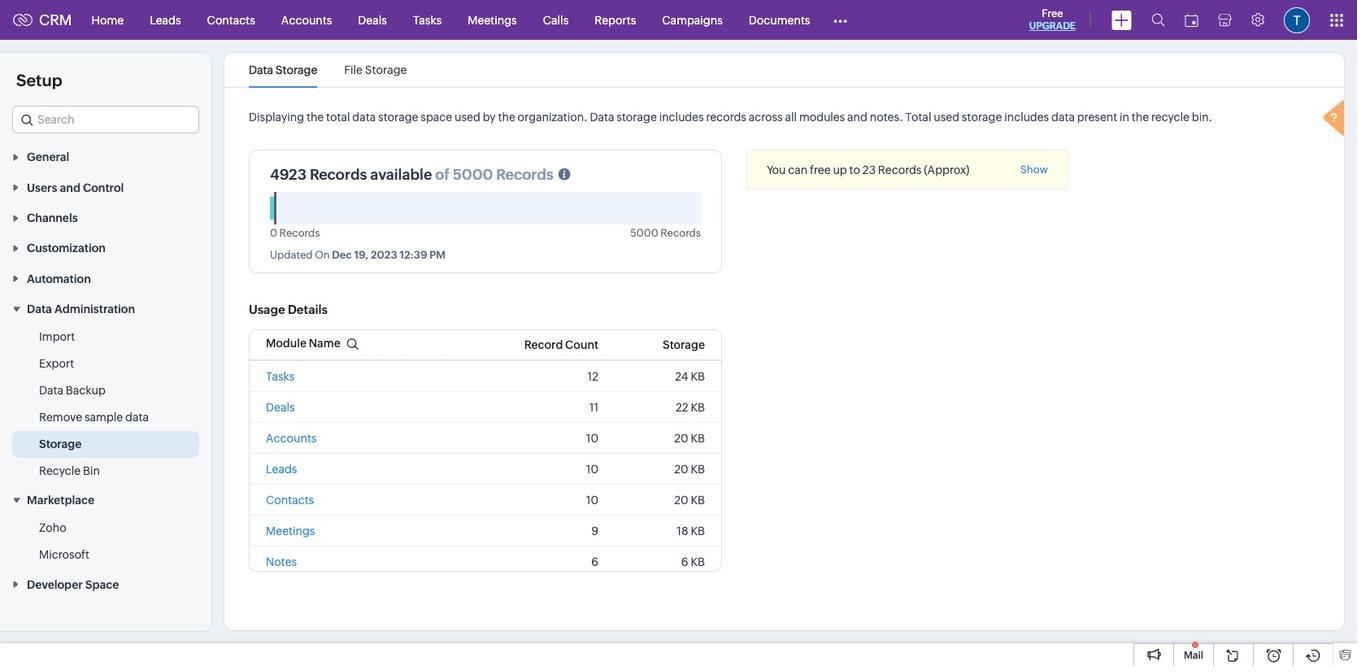 Task type: vqa. For each thing, say whether or not it's contained in the screenshot.
1st KB
yes



Task type: describe. For each thing, give the bounding box(es) containing it.
across
[[749, 111, 783, 124]]

by
[[483, 111, 496, 124]]

data storage link
[[249, 63, 318, 76]]

organization.
[[518, 111, 588, 124]]

channels button
[[0, 202, 212, 233]]

marketplace button
[[0, 485, 212, 515]]

notes.
[[870, 111, 904, 124]]

deals link
[[345, 0, 400, 39]]

data administration button
[[0, 293, 212, 324]]

remove sample data link
[[39, 409, 149, 426]]

10 for leads
[[586, 463, 599, 476]]

remove sample data
[[39, 411, 149, 424]]

space
[[421, 111, 453, 124]]

you can free up to 23 records (approx)
[[767, 164, 970, 177]]

bin.
[[1193, 111, 1213, 124]]

home
[[92, 13, 124, 26]]

0 records
[[270, 227, 320, 239]]

marketplace
[[27, 494, 94, 507]]

recycle
[[39, 465, 81, 478]]

campaigns link
[[649, 0, 736, 39]]

control
[[83, 181, 124, 194]]

developer space button
[[0, 569, 212, 599]]

data storage
[[249, 63, 318, 76]]

data backup
[[39, 384, 106, 397]]

notes
[[266, 556, 297, 569]]

present
[[1078, 111, 1118, 124]]

23
[[863, 164, 876, 177]]

storage down accounts link
[[276, 63, 318, 76]]

customization button
[[0, 233, 212, 263]]

data right organization.
[[590, 111, 615, 124]]

1 horizontal spatial data
[[353, 111, 376, 124]]

users
[[27, 181, 57, 194]]

Search text field
[[13, 107, 199, 133]]

20 for contacts
[[675, 494, 689, 507]]

record
[[525, 338, 563, 351]]

on
[[315, 249, 330, 261]]

1 horizontal spatial leads
[[266, 463, 297, 476]]

data administration region
[[0, 324, 212, 485]]

2 includes from the left
[[1005, 111, 1050, 124]]

backup
[[66, 384, 106, 397]]

free
[[810, 164, 831, 177]]

0
[[270, 227, 277, 239]]

accounts inside accounts link
[[281, 13, 332, 26]]

usage details
[[249, 303, 328, 316]]

recycle bin link
[[39, 463, 100, 479]]

general
[[27, 151, 69, 164]]

can
[[789, 164, 808, 177]]

leads inside leads link
[[150, 13, 181, 26]]

9
[[592, 525, 599, 538]]

total
[[906, 111, 932, 124]]

2 the from the left
[[498, 111, 516, 124]]

available
[[370, 166, 432, 183]]

import link
[[39, 329, 75, 345]]

24 kb
[[675, 370, 705, 383]]

calls link
[[530, 0, 582, 39]]

accounts link
[[268, 0, 345, 39]]

show
[[1021, 164, 1049, 176]]

search image
[[1152, 13, 1166, 27]]

kb for tasks
[[691, 370, 705, 383]]

data for data storage
[[249, 63, 273, 76]]

documents
[[749, 13, 811, 26]]

import
[[39, 330, 75, 343]]

recycle bin
[[39, 465, 100, 478]]

kb for notes
[[691, 556, 705, 569]]

storage link
[[39, 436, 82, 452]]

2 used from the left
[[934, 111, 960, 124]]

0 horizontal spatial meetings
[[266, 525, 315, 538]]

0 horizontal spatial deals
[[266, 401, 295, 414]]

records for 0 records
[[280, 227, 320, 239]]

22 kb
[[676, 401, 705, 414]]

1 includes from the left
[[660, 111, 704, 124]]

storage up 24
[[663, 338, 705, 351]]

meetings link
[[455, 0, 530, 39]]

calendar image
[[1185, 13, 1199, 26]]

automation button
[[0, 263, 212, 293]]

22
[[676, 401, 689, 414]]

setup
[[16, 71, 62, 89]]

updated on dec 19, 2023 12:39 pm
[[270, 249, 446, 261]]

space
[[85, 578, 119, 591]]

1 vertical spatial accounts
[[266, 432, 317, 445]]

remove
[[39, 411, 82, 424]]

1 vertical spatial contacts
[[266, 494, 314, 507]]

kb for leads
[[691, 463, 705, 476]]

12
[[588, 370, 599, 383]]

leads link
[[137, 0, 194, 39]]

data for data backup
[[39, 384, 63, 397]]

users and control
[[27, 181, 124, 194]]

marketplace region
[[0, 515, 212, 569]]

zoho
[[39, 522, 66, 535]]

record count
[[525, 338, 599, 351]]

total
[[326, 111, 350, 124]]

meetings inside 'link'
[[468, 13, 517, 26]]

module name
[[266, 337, 341, 350]]

4923 records available of 5000 records
[[270, 166, 554, 183]]

create menu element
[[1102, 0, 1142, 39]]

microsoft
[[39, 549, 90, 562]]

1 vertical spatial tasks
[[266, 370, 295, 383]]

20 kb for contacts
[[675, 494, 705, 507]]

data for data administration
[[27, 303, 52, 316]]

contacts inside contacts link
[[207, 13, 255, 26]]

zoho link
[[39, 520, 66, 536]]

1 the from the left
[[307, 111, 324, 124]]



Task type: locate. For each thing, give the bounding box(es) containing it.
data right sample
[[125, 411, 149, 424]]

calls
[[543, 13, 569, 26]]

data backup link
[[39, 382, 106, 399]]

5 kb from the top
[[691, 494, 705, 507]]

1 storage from the left
[[378, 111, 419, 124]]

20 kb for accounts
[[675, 432, 705, 445]]

20 kb
[[675, 432, 705, 445], [675, 463, 705, 476], [675, 494, 705, 507]]

0 vertical spatial 20
[[675, 432, 689, 445]]

reports
[[595, 13, 636, 26]]

and
[[848, 111, 868, 124], [60, 181, 80, 194]]

home link
[[79, 0, 137, 39]]

data inside dropdown button
[[27, 303, 52, 316]]

data inside region
[[125, 411, 149, 424]]

1 horizontal spatial includes
[[1005, 111, 1050, 124]]

0 vertical spatial contacts
[[207, 13, 255, 26]]

2023
[[371, 249, 397, 261]]

2 6 from the left
[[682, 556, 689, 569]]

1 horizontal spatial 6
[[682, 556, 689, 569]]

documents link
[[736, 0, 824, 39]]

channels
[[27, 212, 78, 225]]

0 vertical spatial accounts
[[281, 13, 332, 26]]

1 horizontal spatial meetings
[[468, 13, 517, 26]]

bin
[[83, 465, 100, 478]]

you
[[767, 164, 786, 177]]

modules
[[800, 111, 845, 124]]

6 for 6 kb
[[682, 556, 689, 569]]

0 horizontal spatial leads
[[150, 13, 181, 26]]

free upgrade
[[1030, 7, 1076, 32]]

0 horizontal spatial 5000
[[453, 166, 493, 183]]

includes up show
[[1005, 111, 1050, 124]]

storage down remove
[[39, 438, 82, 451]]

crm link
[[13, 11, 72, 28]]

general button
[[0, 142, 212, 172]]

records
[[707, 111, 747, 124]]

the right the in
[[1132, 111, 1150, 124]]

1 horizontal spatial the
[[498, 111, 516, 124]]

all
[[786, 111, 797, 124]]

1 vertical spatial meetings
[[266, 525, 315, 538]]

0 horizontal spatial tasks
[[266, 370, 295, 383]]

0 vertical spatial 20 kb
[[675, 432, 705, 445]]

data up import link
[[27, 303, 52, 316]]

1 horizontal spatial and
[[848, 111, 868, 124]]

0 vertical spatial deals
[[358, 13, 387, 26]]

0 vertical spatial 5000
[[453, 166, 493, 183]]

storage inside data administration region
[[39, 438, 82, 451]]

kb for deals
[[691, 401, 705, 414]]

data up "displaying"
[[249, 63, 273, 76]]

dec
[[332, 249, 352, 261]]

contacts up notes
[[266, 494, 314, 507]]

20 for accounts
[[675, 432, 689, 445]]

0 horizontal spatial the
[[307, 111, 324, 124]]

meetings left calls link
[[468, 13, 517, 26]]

1 vertical spatial leads
[[266, 463, 297, 476]]

deals up the file storage link
[[358, 13, 387, 26]]

1 horizontal spatial storage
[[617, 111, 657, 124]]

1 used from the left
[[455, 111, 481, 124]]

3 20 from the top
[[675, 494, 689, 507]]

2 20 kb from the top
[[675, 463, 705, 476]]

used right 'total'
[[934, 111, 960, 124]]

details
[[288, 303, 328, 316]]

1 kb from the top
[[691, 370, 705, 383]]

Other Modules field
[[824, 7, 859, 33]]

6 for 6
[[592, 556, 599, 569]]

and inside dropdown button
[[60, 181, 80, 194]]

3 20 kb from the top
[[675, 494, 705, 507]]

kb for accounts
[[691, 432, 705, 445]]

1 horizontal spatial 5000
[[631, 227, 659, 239]]

6 down 18
[[682, 556, 689, 569]]

data left present
[[1052, 111, 1075, 124]]

of
[[435, 166, 450, 183]]

developer space
[[27, 578, 119, 591]]

data right total
[[353, 111, 376, 124]]

tasks down module
[[266, 370, 295, 383]]

20 kb for leads
[[675, 463, 705, 476]]

5000
[[453, 166, 493, 183], [631, 227, 659, 239]]

2 horizontal spatial the
[[1132, 111, 1150, 124]]

0 vertical spatial 10
[[586, 432, 599, 445]]

2 horizontal spatial data
[[1052, 111, 1075, 124]]

2 storage from the left
[[617, 111, 657, 124]]

pm
[[430, 249, 446, 261]]

meetings up notes
[[266, 525, 315, 538]]

20 for leads
[[675, 463, 689, 476]]

name
[[309, 337, 341, 350]]

0 vertical spatial meetings
[[468, 13, 517, 26]]

tasks link
[[400, 0, 455, 39]]

10
[[586, 432, 599, 445], [586, 463, 599, 476], [586, 494, 599, 507]]

0 horizontal spatial 6
[[592, 556, 599, 569]]

leads
[[150, 13, 181, 26], [266, 463, 297, 476]]

file storage
[[344, 63, 407, 76]]

the right by on the left of page
[[498, 111, 516, 124]]

tasks
[[413, 13, 442, 26], [266, 370, 295, 383]]

0 horizontal spatial includes
[[660, 111, 704, 124]]

the
[[307, 111, 324, 124], [498, 111, 516, 124], [1132, 111, 1150, 124]]

data
[[353, 111, 376, 124], [1052, 111, 1075, 124], [125, 411, 149, 424]]

kb for contacts
[[691, 494, 705, 507]]

3 kb from the top
[[691, 432, 705, 445]]

1 vertical spatial deals
[[266, 401, 295, 414]]

data administration
[[27, 303, 135, 316]]

11
[[590, 401, 599, 414]]

and right the users
[[60, 181, 80, 194]]

4 kb from the top
[[691, 463, 705, 476]]

3 storage from the left
[[962, 111, 1003, 124]]

deals down module
[[266, 401, 295, 414]]

tasks right deals 'link'
[[413, 13, 442, 26]]

the left total
[[307, 111, 324, 124]]

count
[[566, 338, 599, 351]]

0 horizontal spatial storage
[[378, 111, 419, 124]]

profile element
[[1275, 0, 1320, 39]]

6 kb
[[682, 556, 705, 569]]

data down 'export'
[[39, 384, 63, 397]]

10 for contacts
[[586, 494, 599, 507]]

users and control button
[[0, 172, 212, 202]]

2 kb from the top
[[691, 401, 705, 414]]

1 vertical spatial 20 kb
[[675, 463, 705, 476]]

4923
[[270, 166, 307, 183]]

(approx)
[[924, 164, 970, 177]]

1 10 from the top
[[586, 432, 599, 445]]

1 6 from the left
[[592, 556, 599, 569]]

accounts
[[281, 13, 332, 26], [266, 432, 317, 445]]

0 vertical spatial leads
[[150, 13, 181, 26]]

2 vertical spatial 10
[[586, 494, 599, 507]]

usage
[[249, 303, 285, 316]]

mail
[[1185, 650, 1204, 661]]

displaying the total data storage space used by the organization. data storage includes records across all modules  and notes. total used storage includes data present in the recycle bin.
[[249, 111, 1213, 124]]

administration
[[54, 303, 135, 316]]

upgrade
[[1030, 20, 1076, 32]]

kb for meetings
[[691, 525, 705, 538]]

1 vertical spatial 10
[[586, 463, 599, 476]]

6 down the 9
[[592, 556, 599, 569]]

0 vertical spatial tasks
[[413, 13, 442, 26]]

used left by on the left of page
[[455, 111, 481, 124]]

5000 records
[[631, 227, 701, 239]]

sample
[[85, 411, 123, 424]]

includes
[[660, 111, 704, 124], [1005, 111, 1050, 124]]

7 kb from the top
[[691, 556, 705, 569]]

updated
[[270, 249, 313, 261]]

developer
[[27, 578, 83, 591]]

1 vertical spatial and
[[60, 181, 80, 194]]

in
[[1120, 111, 1130, 124]]

6 kb from the top
[[691, 525, 705, 538]]

0 horizontal spatial and
[[60, 181, 80, 194]]

deals inside 'link'
[[358, 13, 387, 26]]

1 20 from the top
[[675, 432, 689, 445]]

contacts link
[[194, 0, 268, 39]]

0 vertical spatial and
[[848, 111, 868, 124]]

2 10 from the top
[[586, 463, 599, 476]]

file
[[344, 63, 363, 76]]

used
[[455, 111, 481, 124], [934, 111, 960, 124]]

1 vertical spatial 5000
[[631, 227, 659, 239]]

file storage link
[[344, 63, 407, 76]]

includes left "records" at the top right of page
[[660, 111, 704, 124]]

1 horizontal spatial contacts
[[266, 494, 314, 507]]

2 vertical spatial 20 kb
[[675, 494, 705, 507]]

profile image
[[1285, 7, 1311, 33]]

3 10 from the top
[[586, 494, 599, 507]]

contacts right leads link
[[207, 13, 255, 26]]

2 horizontal spatial storage
[[962, 111, 1003, 124]]

18 kb
[[677, 525, 705, 538]]

1 20 kb from the top
[[675, 432, 705, 445]]

1 horizontal spatial tasks
[[413, 13, 442, 26]]

and left the notes. on the right top of the page
[[848, 111, 868, 124]]

campaigns
[[662, 13, 723, 26]]

up
[[833, 164, 848, 177]]

10 for accounts
[[586, 432, 599, 445]]

1 vertical spatial 20
[[675, 463, 689, 476]]

data inside region
[[39, 384, 63, 397]]

records for 5000 records
[[661, 227, 701, 239]]

2 20 from the top
[[675, 463, 689, 476]]

storage right file
[[365, 63, 407, 76]]

0 horizontal spatial contacts
[[207, 13, 255, 26]]

export
[[39, 357, 74, 370]]

records for 4923 records available of 5000 records
[[310, 166, 367, 183]]

create menu image
[[1112, 10, 1133, 30]]

24
[[675, 370, 689, 383]]

search element
[[1142, 0, 1176, 40]]

microsoft link
[[39, 547, 90, 563]]

1 horizontal spatial used
[[934, 111, 960, 124]]

0 horizontal spatial data
[[125, 411, 149, 424]]

12:39
[[400, 249, 427, 261]]

reports link
[[582, 0, 649, 39]]

0 horizontal spatial used
[[455, 111, 481, 124]]

3 the from the left
[[1132, 111, 1150, 124]]

None field
[[12, 106, 199, 133]]

kb
[[691, 370, 705, 383], [691, 401, 705, 414], [691, 432, 705, 445], [691, 463, 705, 476], [691, 494, 705, 507], [691, 525, 705, 538], [691, 556, 705, 569]]

loading image
[[1320, 98, 1353, 142]]

2 vertical spatial 20
[[675, 494, 689, 507]]

1 horizontal spatial deals
[[358, 13, 387, 26]]



